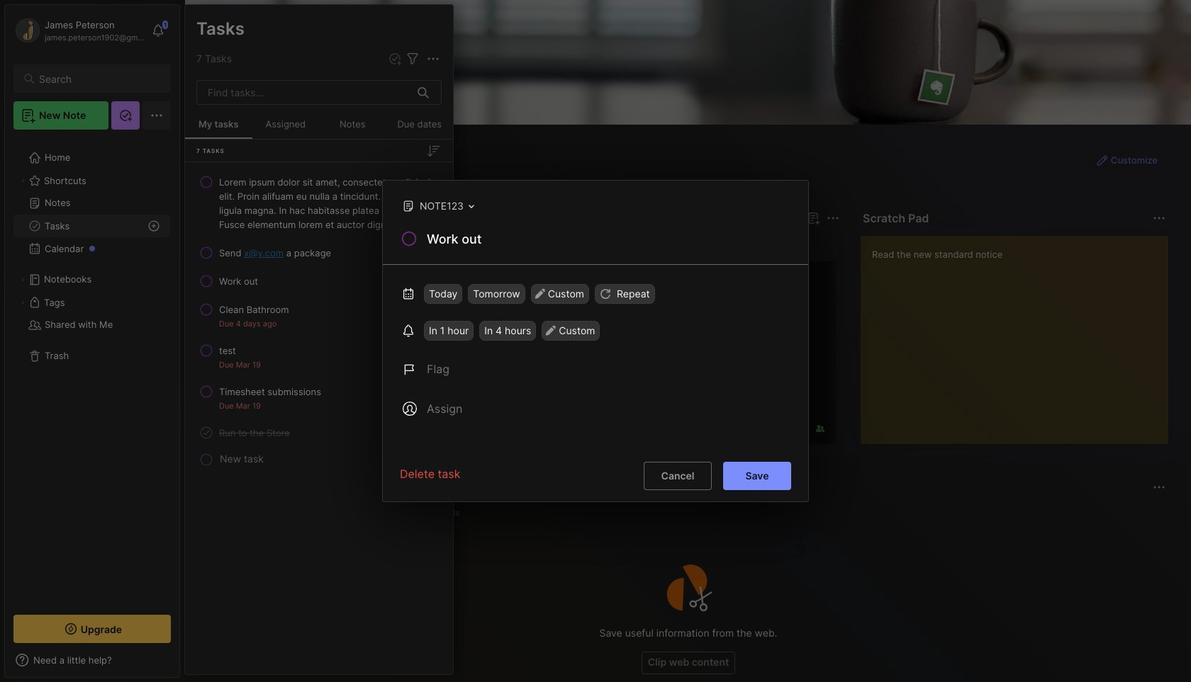 Task type: vqa. For each thing, say whether or not it's contained in the screenshot.
the middle Tasks
no



Task type: describe. For each thing, give the bounding box(es) containing it.
3 row from the top
[[191, 269, 447, 294]]

send x@y.com a package 1 cell
[[219, 246, 331, 260]]

timesheet submissions 5 cell
[[219, 385, 321, 399]]

work out 2 cell
[[219, 274, 258, 289]]

tree inside main element
[[5, 138, 179, 603]]

test 4 cell
[[219, 344, 236, 358]]

6 row from the top
[[191, 379, 447, 418]]

Start writing… text field
[[872, 236, 1168, 433]]

Search text field
[[39, 72, 158, 86]]

Find tasks… text field
[[199, 81, 409, 104]]

expand notebooks image
[[18, 276, 27, 284]]

2 tab list from the top
[[211, 505, 1163, 522]]

main element
[[0, 0, 184, 683]]



Task type: locate. For each thing, give the bounding box(es) containing it.
tab list
[[211, 235, 837, 252], [211, 505, 1163, 522]]

row
[[191, 169, 447, 238], [191, 240, 447, 266], [191, 269, 447, 294], [191, 297, 447, 335], [191, 338, 447, 376], [191, 379, 447, 418], [191, 420, 447, 446]]

2 row from the top
[[191, 240, 447, 266]]

1 row from the top
[[191, 169, 447, 238]]

run to the store 6 cell
[[219, 426, 290, 440]]

1 tab list from the top
[[211, 235, 837, 252]]

5 row from the top
[[191, 338, 447, 376]]

lorem ipsum dolor sit amet, consectetur adipiscing elit. proin alifuam eu nulla a tincidunt. curabitur ut ligula magna. in hac habitasse platea dictumst. fusce elementum lorem et auctor dignissim. proin eget mi id urna euismod consectetur. pellentesque porttitor ac urna quis fermentum: 0 cell
[[219, 175, 442, 232]]

tree
[[5, 138, 179, 603]]

tab
[[211, 235, 252, 252], [258, 235, 315, 252], [211, 505, 265, 522], [319, 505, 379, 522], [384, 505, 421, 522], [427, 505, 466, 522]]

Go to note or move task field
[[395, 196, 479, 216]]

0 vertical spatial tab list
[[211, 235, 837, 252]]

none search field inside main element
[[39, 70, 158, 87]]

row group
[[185, 168, 453, 470], [208, 261, 1191, 454]]

Enter task text field
[[425, 230, 791, 255]]

7 row from the top
[[191, 420, 447, 446]]

4 row from the top
[[191, 297, 447, 335]]

None search field
[[39, 70, 158, 87]]

1 vertical spatial tab list
[[211, 505, 1163, 522]]

clean bathroom 3 cell
[[219, 303, 289, 317]]

new task image
[[388, 52, 402, 66]]

expand tags image
[[18, 298, 27, 307]]



